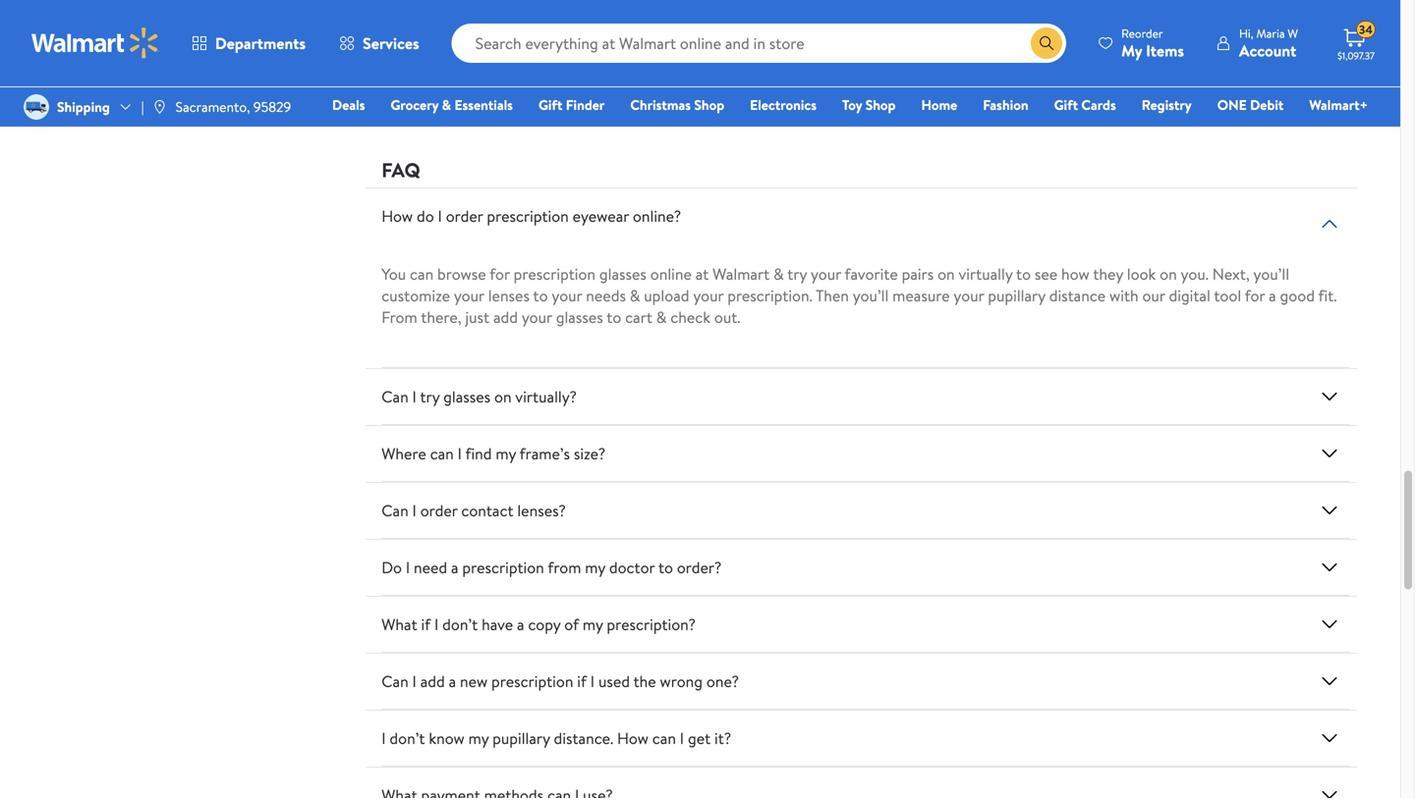 Task type: describe. For each thing, give the bounding box(es) containing it.
they
[[1093, 263, 1123, 285]]

registry
[[1142, 95, 1192, 114]]

measure
[[892, 285, 950, 307]]

my right find
[[496, 443, 516, 465]]

prescription for glasses
[[514, 263, 596, 285]]

help center. need health & wellness help? we're here for you. image
[[405, 46, 452, 93]]

virtually
[[959, 263, 1013, 285]]

do i need a prescription from my doctor to order?
[[382, 557, 722, 579]]

try inside the you can browse for prescription glasses online at walmart & try your favorite pairs on virtually to see how they look on you.   next, you'll customize your lenses to your needs & upload your prescription. then you'll measure your pupillary distance with our digital tool for a good fit. from there, just add your glasses to cart & check out.
[[787, 263, 807, 285]]

can i order contact lenses?
[[382, 500, 566, 522]]

& right cart
[[656, 307, 667, 328]]

what
[[382, 614, 417, 636]]

upload
[[644, 285, 689, 307]]

Walmart Site-Wide search field
[[452, 24, 1066, 63]]

what if i don't have a copy of my prescription? image
[[1318, 613, 1341, 637]]

our
[[964, 74, 987, 93]]

|
[[141, 97, 144, 116]]

distance.
[[554, 728, 613, 750]]

virtually?
[[515, 386, 577, 408]]

gift finder
[[538, 95, 605, 114]]

& right needs
[[630, 285, 640, 307]]

services button
[[322, 20, 436, 67]]

can i try glasses on virtually? image
[[1318, 385, 1341, 409]]

christmas shop
[[630, 95, 724, 114]]

help
[[468, 46, 505, 70]]

home
[[921, 95, 957, 114]]

a inside the you can browse for prescription glasses online at walmart & try your favorite pairs on virtually to see how they look on you.   next, you'll customize your lenses to your needs & upload your prescription. then you'll measure your pupillary distance with our digital tool for a good fit. from there, just add your glasses to cart & check out.
[[1269, 285, 1276, 307]]

0 horizontal spatial add
[[420, 671, 445, 693]]

how do i order prescription eyewear online? image
[[1318, 212, 1341, 236]]

sacramento, 95829
[[176, 97, 291, 116]]

to left see
[[1016, 263, 1031, 285]]

christmas shop link
[[621, 94, 733, 115]]

help?
[[614, 74, 645, 93]]

health
[[504, 74, 543, 93]]

95829
[[253, 97, 291, 116]]

0 horizontal spatial how
[[382, 205, 413, 227]]

with
[[1110, 285, 1139, 307]]

1 vertical spatial of
[[564, 614, 579, 636]]

can for can i try glasses on virtually?
[[382, 386, 409, 408]]

i don't know my pupillary distance. how can i get it?
[[382, 728, 731, 750]]

gift cards
[[1054, 95, 1116, 114]]

& right walmart
[[773, 263, 784, 285]]

healthcare notices. our notice of privacy practices & more. image
[[901, 46, 948, 93]]

order?
[[677, 557, 722, 579]]

gift for gift finder
[[538, 95, 563, 114]]

prescription for from
[[462, 557, 544, 579]]

fit.
[[1318, 285, 1337, 307]]

prescription for eyewear
[[487, 205, 569, 227]]

departments button
[[175, 20, 322, 67]]

what payment methods can i use? image
[[1318, 784, 1341, 799]]

34
[[1359, 21, 1373, 38]]

here
[[686, 74, 713, 93]]

need
[[414, 557, 447, 579]]

0 vertical spatial if
[[421, 614, 431, 636]]

one debit link
[[1209, 94, 1293, 115]]

walmart image
[[31, 28, 159, 59]]

more.
[[1164, 74, 1198, 93]]

contact
[[461, 500, 513, 522]]

grocery & essentials link
[[382, 94, 522, 115]]

to left cart
[[607, 307, 621, 328]]

at
[[695, 263, 709, 285]]

cards
[[1081, 95, 1116, 114]]

your right just
[[522, 307, 552, 328]]

lenses?
[[517, 500, 566, 522]]

where can i find my frame's size? image
[[1318, 442, 1341, 466]]

my
[[1121, 40, 1142, 61]]

prescription down what if i don't have a copy of my prescription?
[[491, 671, 573, 693]]

gift for gift cards
[[1054, 95, 1078, 114]]

1 vertical spatial glasses
[[556, 307, 603, 328]]

0 vertical spatial order
[[446, 205, 483, 227]]

essentials
[[454, 95, 513, 114]]

0 horizontal spatial on
[[494, 386, 512, 408]]

from
[[548, 557, 581, 579]]

maria
[[1256, 25, 1285, 42]]

there,
[[421, 307, 462, 328]]

toy
[[842, 95, 862, 114]]

services
[[363, 32, 419, 54]]

a right have
[[517, 614, 524, 636]]

our
[[1142, 285, 1165, 307]]

1 horizontal spatial on
[[938, 263, 955, 285]]

you. inside the help center need health & wellness help? we're here for you.
[[737, 74, 761, 93]]

can for you
[[410, 263, 434, 285]]

can i try glasses on virtually?
[[382, 386, 577, 408]]

add inside the you can browse for prescription glasses online at walmart & try your favorite pairs on virtually to see how they look on you.   next, you'll customize your lenses to your needs & upload your prescription. then you'll measure your pupillary distance with our digital tool for a good fit. from there, just add your glasses to cart & check out.
[[493, 307, 518, 328]]

healthcare notices our notice of privacy practices & more.
[[964, 46, 1198, 93]]

Search search field
[[452, 24, 1066, 63]]

registry link
[[1133, 94, 1201, 115]]

do
[[382, 557, 402, 579]]

1 horizontal spatial you'll
[[1253, 263, 1289, 285]]

your left needs
[[552, 285, 582, 307]]

home link
[[912, 94, 966, 115]]

then
[[816, 285, 849, 307]]

where
[[382, 443, 426, 465]]

walmart+ link
[[1300, 94, 1377, 115]]

do
[[417, 205, 434, 227]]

pairs
[[902, 263, 934, 285]]

notice
[[990, 74, 1028, 93]]

one?
[[706, 671, 739, 693]]

sacramento,
[[176, 97, 250, 116]]

notices
[[1053, 46, 1108, 70]]

lenses
[[488, 285, 530, 307]]

favorite
[[845, 263, 898, 285]]

privacy
[[1047, 74, 1090, 93]]

we're
[[649, 74, 682, 93]]

to left 'order?'
[[658, 557, 673, 579]]

look
[[1127, 263, 1156, 285]]

how do i order prescription eyewear online?
[[382, 205, 681, 227]]

account
[[1239, 40, 1296, 61]]

one debit
[[1217, 95, 1284, 114]]

you. inside the you can browse for prescription glasses online at walmart & try your favorite pairs on virtually to see how they look on you.   next, you'll customize your lenses to your needs & upload your prescription. then you'll measure your pupillary distance with our digital tool for a good fit. from there, just add your glasses to cart & check out.
[[1181, 263, 1209, 285]]

know
[[429, 728, 465, 750]]

you
[[382, 263, 406, 285]]

eyewear
[[573, 205, 629, 227]]

walmart+
[[1309, 95, 1368, 114]]

& inside the help center need health & wellness help? we're here for you.
[[547, 74, 556, 93]]

cart
[[625, 307, 652, 328]]

$1,097.37
[[1338, 49, 1375, 62]]

can for where
[[430, 443, 454, 465]]

can i add a new prescription if i used the wrong one? image
[[1318, 670, 1341, 694]]



Task type: vqa. For each thing, say whether or not it's contained in the screenshot.
GROCERY & ESSENTIALS
yes



Task type: locate. For each thing, give the bounding box(es) containing it.
fashion
[[983, 95, 1029, 114]]

0 horizontal spatial if
[[421, 614, 431, 636]]

just
[[465, 307, 490, 328]]

0 horizontal spatial of
[[564, 614, 579, 636]]

my right copy
[[583, 614, 603, 636]]

1 horizontal spatial try
[[787, 263, 807, 285]]

can up where
[[382, 386, 409, 408]]

1 horizontal spatial don't
[[442, 614, 478, 636]]

search icon image
[[1039, 35, 1055, 51]]

prescription?
[[607, 614, 696, 636]]

electronics
[[750, 95, 817, 114]]

1 vertical spatial can
[[430, 443, 454, 465]]

shop right toy
[[866, 95, 896, 114]]

0 vertical spatial can
[[410, 263, 434, 285]]

2 shop from the left
[[866, 95, 896, 114]]

frame's
[[520, 443, 570, 465]]

of right notice
[[1031, 74, 1044, 93]]

1 vertical spatial don't
[[390, 728, 425, 750]]

1 vertical spatial if
[[577, 671, 587, 693]]

pupillary inside the you can browse for prescription glasses online at walmart & try your favorite pairs on virtually to see how they look on you.   next, you'll customize your lenses to your needs & upload your prescription. then you'll measure your pupillary distance with our digital tool for a good fit. from there, just add your glasses to cart & check out.
[[988, 285, 1045, 307]]

what if i don't have a copy of my prescription?
[[382, 614, 696, 636]]

you'll
[[1253, 263, 1289, 285], [853, 285, 889, 307]]

can inside the you can browse for prescription glasses online at walmart & try your favorite pairs on virtually to see how they look on you.   next, you'll customize your lenses to your needs & upload your prescription. then you'll measure your pupillary distance with our digital tool for a good fit. from there, just add your glasses to cart & check out.
[[410, 263, 434, 285]]

2 gift from the left
[[1054, 95, 1078, 114]]

for right browse
[[490, 263, 510, 285]]

1 vertical spatial try
[[420, 386, 440, 408]]

0 vertical spatial add
[[493, 307, 518, 328]]

0 vertical spatial try
[[787, 263, 807, 285]]

gift down health
[[538, 95, 563, 114]]

debit
[[1250, 95, 1284, 114]]

shipping
[[57, 97, 110, 116]]

prescription left eyewear
[[487, 205, 569, 227]]

1 vertical spatial pupillary
[[492, 728, 550, 750]]

needs
[[586, 285, 626, 307]]

how
[[1061, 263, 1090, 285]]

if left used
[[577, 671, 587, 693]]

& inside grocery & essentials link
[[442, 95, 451, 114]]

1 horizontal spatial how
[[617, 728, 649, 750]]

1 vertical spatial how
[[617, 728, 649, 750]]

on
[[938, 263, 955, 285], [1160, 263, 1177, 285], [494, 386, 512, 408]]

1 vertical spatial order
[[420, 500, 458, 522]]

how left do
[[382, 205, 413, 227]]

wellness
[[559, 74, 611, 93]]

0 vertical spatial how
[[382, 205, 413, 227]]

toy shop link
[[833, 94, 905, 115]]

new
[[460, 671, 488, 693]]

can i order contact lenses? image
[[1318, 499, 1341, 523]]

2 can from the top
[[382, 500, 409, 522]]

order left contact
[[420, 500, 458, 522]]

how
[[382, 205, 413, 227], [617, 728, 649, 750]]

find
[[465, 443, 492, 465]]

online?
[[633, 205, 681, 227]]

a right need on the left
[[451, 557, 459, 579]]

the
[[633, 671, 656, 693]]

2 vertical spatial glasses
[[443, 386, 491, 408]]

reorder my items
[[1121, 25, 1184, 61]]

practices
[[1094, 74, 1148, 93]]

deals
[[332, 95, 365, 114]]

can for can i order contact lenses?
[[382, 500, 409, 522]]

prescription down how do i order prescription eyewear online?
[[514, 263, 596, 285]]

your left lenses
[[454, 285, 484, 307]]

1 horizontal spatial of
[[1031, 74, 1044, 93]]

faq
[[382, 156, 420, 184]]

1 horizontal spatial add
[[493, 307, 518, 328]]

from
[[382, 307, 417, 328]]

glasses left cart
[[556, 307, 603, 328]]

0 vertical spatial can
[[382, 386, 409, 408]]

you. left the next,
[[1181, 263, 1209, 285]]

online
[[650, 263, 692, 285]]

gift
[[538, 95, 563, 114], [1054, 95, 1078, 114]]

order right do
[[446, 205, 483, 227]]

don't left know
[[390, 728, 425, 750]]

1 vertical spatial can
[[382, 500, 409, 522]]

you'll right 'then'
[[853, 285, 889, 307]]

0 horizontal spatial for
[[490, 263, 510, 285]]

1 vertical spatial add
[[420, 671, 445, 693]]

to right lenses
[[533, 285, 548, 307]]

you can browse for prescription glasses online at walmart & try your favorite pairs on virtually to see how they look on you.   next, you'll customize your lenses to your needs & upload your prescription. then you'll measure your pupillary distance with our digital tool for a good fit. from there, just add your glasses to cart & check out.
[[382, 263, 1337, 328]]

don't
[[442, 614, 478, 636], [390, 728, 425, 750]]

can
[[410, 263, 434, 285], [430, 443, 454, 465], [652, 728, 676, 750]]

glasses up cart
[[599, 263, 647, 285]]

shop down here
[[694, 95, 724, 114]]

1 can from the top
[[382, 386, 409, 408]]

add left new
[[420, 671, 445, 693]]

try up where
[[420, 386, 440, 408]]

can i add a new prescription if i used the wrong one?
[[382, 671, 739, 693]]

add right just
[[493, 307, 518, 328]]

pupillary left "distance"
[[988, 285, 1045, 307]]

for right tool
[[1245, 285, 1265, 307]]

shop for toy shop
[[866, 95, 896, 114]]

try
[[787, 263, 807, 285], [420, 386, 440, 408]]

on right look
[[1160, 263, 1177, 285]]

christmas
[[630, 95, 691, 114]]

if
[[421, 614, 431, 636], [577, 671, 587, 693]]

try left 'then'
[[787, 263, 807, 285]]

electronics link
[[741, 94, 826, 115]]

 image
[[152, 99, 168, 115]]

1 horizontal spatial shop
[[866, 95, 896, 114]]

used
[[598, 671, 630, 693]]

2 vertical spatial can
[[652, 728, 676, 750]]

your right measure on the right top
[[954, 285, 984, 307]]

digital
[[1169, 285, 1211, 307]]

deals link
[[323, 94, 374, 115]]

0 vertical spatial of
[[1031, 74, 1044, 93]]

hi,
[[1239, 25, 1254, 42]]

prescription inside the you can browse for prescription glasses online at walmart & try your favorite pairs on virtually to see how they look on you.   next, you'll customize your lenses to your needs & upload your prescription. then you'll measure your pupillary distance with our digital tool for a good fit. from there, just add your glasses to cart & check out.
[[514, 263, 596, 285]]

& inside healthcare notices our notice of privacy practices & more.
[[1152, 74, 1161, 93]]

& right grocery in the left of the page
[[442, 95, 451, 114]]

grocery & essentials
[[391, 95, 513, 114]]

can down what
[[382, 671, 409, 693]]

0 horizontal spatial pupillary
[[492, 728, 550, 750]]

my right from
[[585, 557, 605, 579]]

you'll right the next,
[[1253, 263, 1289, 285]]

walmart
[[713, 263, 770, 285]]

tool
[[1214, 285, 1241, 307]]

0 horizontal spatial shop
[[694, 95, 724, 114]]

1 horizontal spatial you.
[[1181, 263, 1209, 285]]

0 horizontal spatial gift
[[538, 95, 563, 114]]

it?
[[714, 728, 731, 750]]

if right what
[[421, 614, 431, 636]]

3 can from the top
[[382, 671, 409, 693]]

0 vertical spatial don't
[[442, 614, 478, 636]]

2 vertical spatial can
[[382, 671, 409, 693]]

0 vertical spatial pupillary
[[988, 285, 1045, 307]]

1 horizontal spatial gift
[[1054, 95, 1078, 114]]

can left find
[[430, 443, 454, 465]]

don't left have
[[442, 614, 478, 636]]

1 shop from the left
[[694, 95, 724, 114]]

can right you
[[410, 263, 434, 285]]

how right the distance.
[[617, 728, 649, 750]]

0 horizontal spatial try
[[420, 386, 440, 408]]

shop for christmas shop
[[694, 95, 724, 114]]

doctor
[[609, 557, 655, 579]]

need
[[468, 74, 500, 93]]

2 horizontal spatial on
[[1160, 263, 1177, 285]]

distance
[[1049, 285, 1106, 307]]

check
[[670, 307, 711, 328]]

 image
[[24, 94, 49, 120]]

1 horizontal spatial for
[[716, 74, 733, 93]]

where can i find my frame's size?
[[382, 443, 606, 465]]

you. up electronics
[[737, 74, 761, 93]]

gift cards link
[[1045, 94, 1125, 115]]

prescription up have
[[462, 557, 544, 579]]

of right copy
[[564, 614, 579, 636]]

do i need a prescription from my doctor to order? image
[[1318, 556, 1341, 580]]

2 horizontal spatial for
[[1245, 285, 1265, 307]]

0 horizontal spatial don't
[[390, 728, 425, 750]]

wrong
[[660, 671, 703, 693]]

help center need health & wellness help? we're here for you.
[[468, 46, 761, 93]]

shop
[[694, 95, 724, 114], [866, 95, 896, 114]]

can for can i add a new prescription if i used the wrong one?
[[382, 671, 409, 693]]

prescription
[[487, 205, 569, 227], [514, 263, 596, 285], [462, 557, 544, 579], [491, 671, 573, 693]]

one
[[1217, 95, 1247, 114]]

on left virtually?
[[494, 386, 512, 408]]

customize
[[382, 285, 450, 307]]

can up do
[[382, 500, 409, 522]]

pupillary left the distance.
[[492, 728, 550, 750]]

0 vertical spatial glasses
[[599, 263, 647, 285]]

1 gift from the left
[[538, 95, 563, 114]]

can
[[382, 386, 409, 408], [382, 500, 409, 522], [382, 671, 409, 693]]

for inside the help center need health & wellness help? we're here for you.
[[716, 74, 733, 93]]

on right pairs at the top right of page
[[938, 263, 955, 285]]

a left new
[[449, 671, 456, 693]]

0 vertical spatial you.
[[737, 74, 761, 93]]

copy
[[528, 614, 561, 636]]

items
[[1146, 40, 1184, 61]]

glasses up find
[[443, 386, 491, 408]]

fashion link
[[974, 94, 1037, 115]]

can left get
[[652, 728, 676, 750]]

of inside healthcare notices our notice of privacy practices & more.
[[1031, 74, 1044, 93]]

i
[[438, 205, 442, 227], [412, 386, 417, 408], [458, 443, 462, 465], [412, 500, 417, 522], [406, 557, 410, 579], [434, 614, 439, 636], [412, 671, 417, 693], [590, 671, 595, 693], [382, 728, 386, 750], [680, 728, 684, 750]]

hi, maria w account
[[1239, 25, 1298, 61]]

1 horizontal spatial if
[[577, 671, 587, 693]]

1 horizontal spatial pupillary
[[988, 285, 1045, 307]]

your right the upload
[[693, 285, 724, 307]]

for right here
[[716, 74, 733, 93]]

your left favorite
[[811, 263, 841, 285]]

a left good
[[1269, 285, 1276, 307]]

i don't know my pupillary distance. how can i get it? image
[[1318, 727, 1341, 751]]

gift down privacy
[[1054, 95, 1078, 114]]

my right know
[[468, 728, 489, 750]]

& up registry
[[1152, 74, 1161, 93]]

& right health
[[547, 74, 556, 93]]

good
[[1280, 285, 1315, 307]]

1 vertical spatial you.
[[1181, 263, 1209, 285]]

0 horizontal spatial you'll
[[853, 285, 889, 307]]

center
[[509, 46, 559, 70]]

0 horizontal spatial you.
[[737, 74, 761, 93]]



